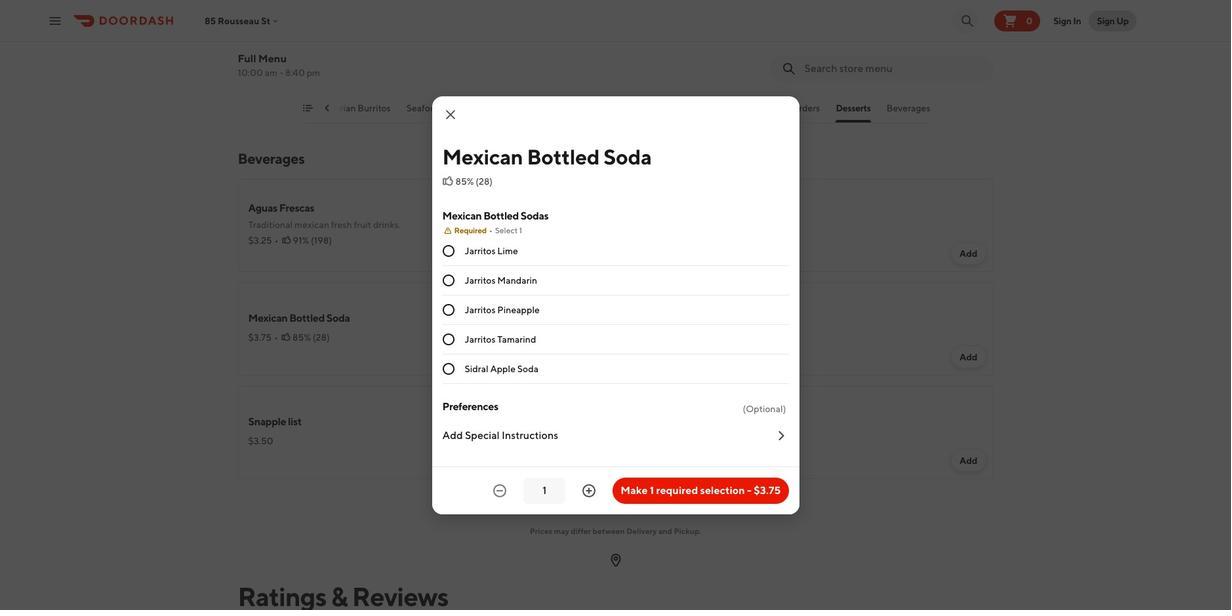 Task type: vqa. For each thing, say whether or not it's contained in the screenshot.
Spend
no



Task type: describe. For each thing, give the bounding box(es) containing it.
(65)
[[314, 69, 332, 79]]

aguas
[[248, 202, 278, 215]]

are
[[593, 506, 605, 516]]

sign in
[[1054, 15, 1082, 26]]

(198)
[[311, 236, 332, 246]]

Jarritos Lime radio
[[443, 245, 454, 257]]

85
[[205, 15, 216, 26]]

sign up
[[1097, 15, 1129, 26]]

side orders button
[[771, 102, 820, 123]]

1 inside the 'make 1 required selection - $3.75' button
[[650, 485, 654, 497]]

make
[[621, 485, 648, 497]]

$3.75 inside button
[[754, 485, 781, 497]]

decrease quantity by 1 image
[[492, 483, 508, 499]]

91%
[[293, 236, 309, 246]]

instructions
[[502, 429, 559, 442]]

8:40
[[285, 68, 305, 78]]

Jarritos Tamarind radio
[[443, 334, 454, 345]]

jarritos pineapple
[[465, 305, 540, 315]]

full
[[238, 52, 256, 65]]

preferences
[[443, 401, 499, 413]]

• for 86% (65)
[[276, 69, 280, 79]]

mexican bottled sodas group
[[443, 209, 789, 384]]

soda for 85% (28)
[[604, 144, 652, 169]]

vegetarian
[[310, 103, 356, 114]]

tamarind
[[498, 334, 536, 345]]

0 button
[[995, 10, 1041, 31]]

make 1 required selection - $3.75 button
[[613, 478, 789, 504]]

calistoga (mineral water)
[[632, 312, 750, 325]]

by
[[649, 506, 658, 516]]

pineapple
[[498, 305, 540, 315]]

$3.75 •
[[248, 333, 278, 343]]

merchant
[[674, 506, 709, 516]]

specials
[[443, 103, 478, 114]]

mexican
[[295, 220, 329, 230]]

list
[[288, 416, 302, 428]]

open menu image
[[47, 13, 63, 29]]

add special instructions button
[[443, 418, 789, 454]]

mandarin
[[498, 275, 538, 286]]

jarritos mandarin
[[465, 275, 538, 286]]

jarritos tamarind
[[465, 334, 536, 345]]

0 horizontal spatial $3.75
[[248, 333, 272, 343]]

required
[[454, 225, 487, 235]]

water)
[[718, 312, 750, 325]]

85 rousseau st button
[[205, 15, 281, 26]]

• for 91% (198)
[[275, 236, 279, 246]]

aguas frescas traditional mexican fresh fruit drinks.
[[248, 202, 401, 230]]

up
[[1117, 15, 1129, 26]]

frescas
[[279, 202, 314, 215]]

special
[[465, 429, 500, 442]]

vegetarian burritos button
[[310, 102, 391, 123]]

(optional)
[[743, 404, 786, 414]]

jarritos for jarritos pineapple
[[465, 305, 496, 315]]

- for am
[[279, 68, 283, 78]]

add special instructions
[[443, 429, 559, 442]]

jarritos for jarritos tamarind
[[465, 334, 496, 345]]

sign for sign in
[[1054, 15, 1072, 26]]

fruit
[[354, 220, 372, 230]]

Jarritos Mandarin radio
[[443, 275, 454, 286]]

orders
[[791, 103, 820, 114]]

close mexican bottled soda image
[[443, 107, 458, 122]]

may
[[554, 527, 569, 537]]

sign for sign up
[[1097, 15, 1115, 26]]

this
[[556, 506, 569, 516]]

soda inside group
[[518, 364, 539, 374]]

0 vertical spatial bottled
[[527, 144, 600, 169]]

1 inside mexican bottled sodas group
[[519, 225, 522, 235]]

• inside mexican bottled sodas group
[[489, 225, 493, 235]]

sign up link
[[1090, 10, 1137, 31]]

1 vertical spatial 85%
[[293, 333, 311, 343]]

Item Search search field
[[805, 62, 983, 76]]

(mineral
[[677, 312, 716, 325]]

• select 1
[[489, 225, 522, 235]]

0
[[1027, 15, 1033, 26]]

0 vertical spatial beverages
[[887, 103, 930, 114]]

side
[[771, 103, 789, 114]]

mexican bottled soda for •
[[248, 312, 350, 325]]

delivery
[[627, 527, 657, 537]]

$3.25 •
[[248, 236, 279, 246]]



Task type: locate. For each thing, give the bounding box(es) containing it.
sign left in
[[1054, 15, 1072, 26]]

0 vertical spatial prices
[[520, 506, 543, 516]]

prices for prices may differ between delivery and pickup.
[[530, 527, 553, 537]]

menu
[[258, 52, 287, 65]]

•
[[276, 69, 280, 79], [489, 225, 493, 235], [275, 236, 279, 246], [274, 333, 278, 343]]

$2.50 •
[[248, 69, 280, 79]]

1 right select
[[519, 225, 522, 235]]

2 horizontal spatial soda
[[604, 144, 652, 169]]

0 vertical spatial 85% (28)
[[456, 176, 493, 187]]

1 vertical spatial bottled
[[484, 210, 519, 222]]

selection
[[701, 485, 745, 497]]

sodas
[[521, 210, 549, 222]]

mexican bottled soda up $3.75 •
[[248, 312, 350, 325]]

1 horizontal spatial bottled
[[484, 210, 519, 222]]

0 vertical spatial (28)
[[476, 176, 493, 187]]

make 1 required selection - $3.75
[[621, 485, 781, 497]]

beverages down item search search field
[[887, 103, 930, 114]]

86% (65)
[[294, 69, 332, 79]]

bottled for • select 1
[[484, 210, 519, 222]]

beverages
[[887, 103, 930, 114], [238, 150, 305, 167]]

1 horizontal spatial 85%
[[456, 176, 474, 187]]

mexican up $3.75 •
[[248, 312, 288, 325]]

1 vertical spatial 1
[[650, 485, 654, 497]]

0 horizontal spatial soda
[[327, 312, 350, 325]]

2 vertical spatial soda
[[518, 364, 539, 374]]

0 horizontal spatial mexican bottled soda
[[248, 312, 350, 325]]

burritos
[[358, 103, 391, 114]]

0 horizontal spatial sign
[[1054, 15, 1072, 26]]

sign left up at the top right of page
[[1097, 15, 1115, 26]]

0 horizontal spatial -
[[279, 68, 283, 78]]

(28) right $3.75 •
[[313, 333, 330, 343]]

- right am
[[279, 68, 283, 78]]

jarritos down the required
[[465, 246, 496, 256]]

calistoga
[[632, 312, 675, 325]]

seafood
[[407, 103, 441, 114]]

rousseau
[[218, 15, 259, 26]]

0 horizontal spatial bottled
[[289, 312, 325, 325]]

2 vertical spatial bottled
[[289, 312, 325, 325]]

- for selection
[[747, 485, 752, 497]]

1 vertical spatial $3.75
[[754, 485, 781, 497]]

sidral apple soda
[[465, 364, 539, 374]]

mexican inside group
[[443, 210, 482, 222]]

1 vertical spatial 85% (28)
[[293, 333, 330, 343]]

0 horizontal spatial beverages
[[238, 150, 305, 167]]

- inside button
[[747, 485, 752, 497]]

differ
[[571, 527, 591, 537]]

prices may differ between delivery and pickup.
[[530, 527, 702, 537]]

1 horizontal spatial mexican bottled soda
[[443, 144, 652, 169]]

add
[[577, 89, 595, 99], [960, 249, 978, 259], [577, 352, 595, 363], [960, 352, 978, 363], [443, 429, 463, 442], [960, 456, 978, 467]]

prices left may
[[530, 527, 553, 537]]

pm
[[307, 68, 320, 78]]

1 horizontal spatial $3.75
[[754, 485, 781, 497]]

Jarritos Pineapple radio
[[443, 304, 454, 316]]

.
[[709, 506, 711, 516]]

mexican down close mexican bottled soda icon
[[443, 144, 523, 169]]

- right the selection
[[747, 485, 752, 497]]

85% up mexican bottled sodas
[[456, 176, 474, 187]]

desserts
[[836, 103, 871, 114]]

increase quantity by 1 image
[[582, 483, 597, 499]]

beverages button
[[887, 102, 930, 123]]

1 vertical spatial soda
[[327, 312, 350, 325]]

traditional
[[248, 220, 293, 230]]

1 horizontal spatial soda
[[518, 364, 539, 374]]

85 rousseau st
[[205, 15, 271, 26]]

jarritos right jarritos pineapple radio
[[465, 305, 496, 315]]

churros
[[248, 49, 286, 61]]

1 vertical spatial (28)
[[313, 333, 330, 343]]

menu
[[571, 506, 592, 516]]

1 vertical spatial -
[[747, 485, 752, 497]]

mexican for •
[[443, 210, 482, 222]]

2 sign from the left
[[1097, 15, 1115, 26]]

bottled inside group
[[484, 210, 519, 222]]

mexican bottled soda inside dialog
[[443, 144, 652, 169]]

sign
[[1054, 15, 1072, 26], [1097, 15, 1115, 26]]

0 vertical spatial 1
[[519, 225, 522, 235]]

85% (28) right $3.75 •
[[293, 333, 330, 343]]

0 horizontal spatial 85% (28)
[[293, 333, 330, 343]]

85% inside mexican bottled soda dialog
[[456, 176, 474, 187]]

jarritos down jarritos lime
[[465, 275, 496, 286]]

2 jarritos from the top
[[465, 275, 496, 286]]

sign inside sign up link
[[1097, 15, 1115, 26]]

1 right "make"
[[650, 485, 654, 497]]

jarritos up sidral
[[465, 334, 496, 345]]

between
[[593, 527, 625, 537]]

0 vertical spatial mexican
[[443, 144, 523, 169]]

prices left on
[[520, 506, 543, 516]]

seafood specials
[[407, 103, 478, 114]]

snapple
[[248, 416, 286, 428]]

prices
[[520, 506, 543, 516], [530, 527, 553, 537]]

fresh
[[331, 220, 352, 230]]

-
[[279, 68, 283, 78], [747, 485, 752, 497]]

add inside button
[[443, 429, 463, 442]]

1 vertical spatial mexican bottled soda
[[248, 312, 350, 325]]

beverages up "aguas"
[[238, 150, 305, 167]]

- inside full menu 10:00 am - 8:40 pm
[[279, 68, 283, 78]]

mexican bottled soda for 85% (28)
[[443, 144, 652, 169]]

1 vertical spatial beverages
[[238, 150, 305, 167]]

select
[[495, 225, 518, 235]]

86%
[[294, 69, 313, 79]]

85% (28) up mexican bottled sodas
[[456, 176, 493, 187]]

prices on this menu are set directly by the merchant .
[[520, 506, 711, 516]]

mexican bottled soda
[[443, 144, 652, 169], [248, 312, 350, 325]]

• for 85% (28)
[[274, 333, 278, 343]]

0 vertical spatial 85%
[[456, 176, 474, 187]]

91% (198)
[[293, 236, 332, 246]]

1 horizontal spatial 1
[[650, 485, 654, 497]]

bottled
[[527, 144, 600, 169], [484, 210, 519, 222], [289, 312, 325, 325]]

1 vertical spatial prices
[[530, 527, 553, 537]]

1 horizontal spatial -
[[747, 485, 752, 497]]

1 horizontal spatial beverages
[[887, 103, 930, 114]]

10:00
[[238, 68, 263, 78]]

0 horizontal spatial 1
[[519, 225, 522, 235]]

mexican for 85% (28)
[[248, 312, 288, 325]]

scroll menu navigation left image
[[322, 103, 332, 114]]

add button
[[569, 83, 603, 104], [952, 243, 986, 264], [569, 347, 603, 368], [952, 347, 986, 368], [952, 451, 986, 472]]

0 vertical spatial soda
[[604, 144, 652, 169]]

vegetarian burritos
[[310, 103, 391, 114]]

prices for prices on this menu are set directly by the merchant .
[[520, 506, 543, 516]]

side orders
[[771, 103, 820, 114]]

3 jarritos from the top
[[465, 305, 496, 315]]

85% (28) inside mexican bottled soda dialog
[[456, 176, 493, 187]]

4 jarritos from the top
[[465, 334, 496, 345]]

am
[[265, 68, 278, 78]]

1 horizontal spatial 85% (28)
[[456, 176, 493, 187]]

$3.75
[[248, 333, 272, 343], [754, 485, 781, 497]]

2 vertical spatial mexican
[[248, 312, 288, 325]]

0 horizontal spatial (28)
[[313, 333, 330, 343]]

required
[[657, 485, 698, 497]]

bottled for 85% (28)
[[289, 312, 325, 325]]

2 horizontal spatial bottled
[[527, 144, 600, 169]]

soda for •
[[327, 312, 350, 325]]

jarritos for jarritos mandarin
[[465, 275, 496, 286]]

$2.50
[[248, 69, 273, 79]]

set
[[606, 506, 618, 516]]

seafood specials button
[[407, 102, 478, 123]]

drinks.
[[373, 220, 401, 230]]

0 vertical spatial $3.75
[[248, 333, 272, 343]]

0 vertical spatial mexican bottled soda
[[443, 144, 652, 169]]

mexican bottled sodas
[[443, 210, 549, 222]]

0 vertical spatial -
[[279, 68, 283, 78]]

1 sign from the left
[[1054, 15, 1072, 26]]

mexican bottled soda dialog
[[432, 96, 800, 515]]

pickup.
[[674, 527, 702, 537]]

(28)
[[476, 176, 493, 187], [313, 333, 330, 343]]

Current quantity is 1 number field
[[532, 484, 558, 498]]

the
[[660, 506, 672, 516]]

85% right $3.75 •
[[293, 333, 311, 343]]

mexican bottled soda up sodas
[[443, 144, 652, 169]]

1 horizontal spatial sign
[[1097, 15, 1115, 26]]

jarritos lime
[[465, 246, 518, 256]]

snapple list
[[248, 416, 302, 428]]

1 horizontal spatial (28)
[[476, 176, 493, 187]]

0 horizontal spatial 85%
[[293, 333, 311, 343]]

sign inside the sign in link
[[1054, 15, 1072, 26]]

on
[[545, 506, 554, 516]]

sign in link
[[1046, 8, 1090, 34]]

mexican up the required
[[443, 210, 482, 222]]

$3.50
[[248, 436, 273, 447]]

(28) inside mexican bottled soda dialog
[[476, 176, 493, 187]]

mexican
[[443, 144, 523, 169], [443, 210, 482, 222], [248, 312, 288, 325]]

Sidral Apple Soda radio
[[443, 363, 454, 375]]

sidral
[[465, 364, 489, 374]]

and
[[659, 527, 673, 537]]

1 jarritos from the top
[[465, 246, 496, 256]]

(28) up mexican bottled sodas
[[476, 176, 493, 187]]

full menu 10:00 am - 8:40 pm
[[238, 52, 320, 78]]

jarritos for jarritos lime
[[465, 246, 496, 256]]

st
[[261, 15, 271, 26]]

directly
[[619, 506, 647, 516]]

lime
[[498, 246, 518, 256]]

$3.25
[[248, 236, 272, 246]]

apple
[[490, 364, 516, 374]]

1 vertical spatial mexican
[[443, 210, 482, 222]]



